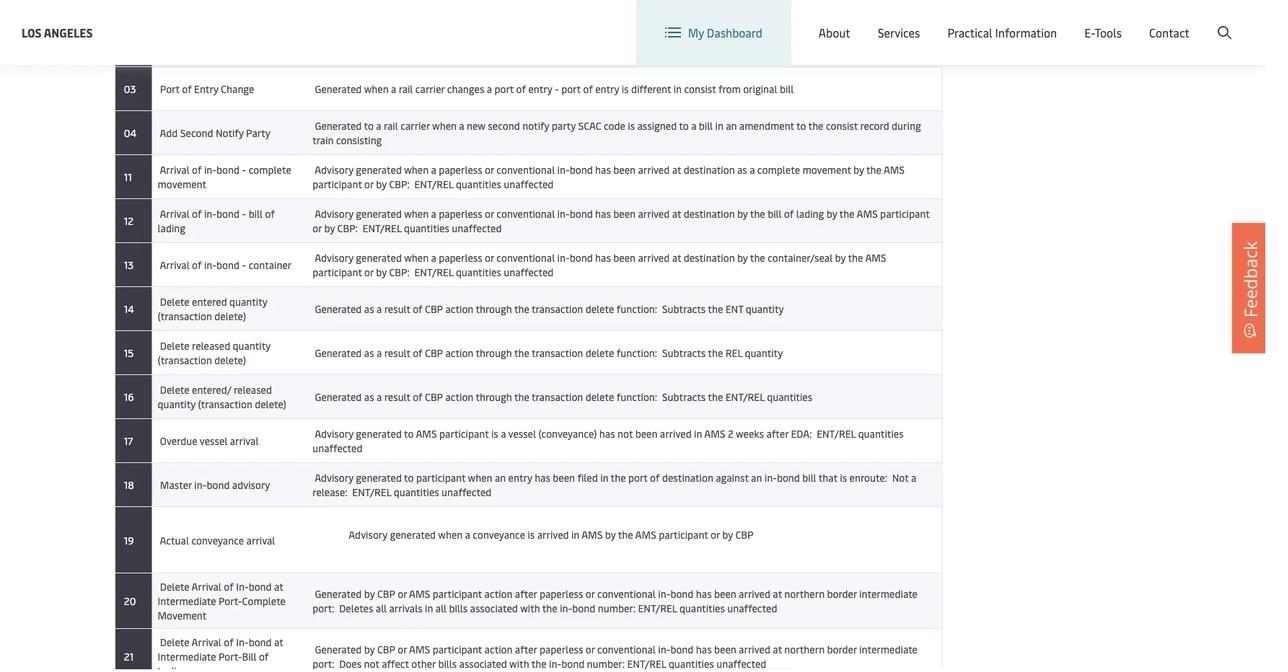 Task type: describe. For each thing, give the bounding box(es) containing it.
account
[[1197, 13, 1240, 29]]

delete for ent
[[586, 302, 615, 316]]

participant inside "generated by cbp or ams participant action after paperless or conventional in‑bond has been arrived at northern border intermediate port:  does not affect other bills associated with the in‑bond number: ent/rel quantities unaffected"
[[433, 643, 482, 657]]

generated as a result of cbp action through the transaction delete function:  subtracts the ent quantity
[[313, 302, 784, 316]]

notify
[[523, 119, 550, 132]]

destination for bill
[[684, 207, 735, 221]]

arrived inside advisory generated to ams participant is a vessel (conveyance) has not been arrived in ams 2 weeks after eda:  ent/rel quantities unaffected
[[660, 427, 692, 441]]

during
[[892, 119, 922, 132]]

master in‑bond advisory
[[158, 478, 270, 492]]

border for generated by cbp or ams participant action after paperless or conventional in‑bond has been arrived at northern border intermediate port:  deletes all arrivals in all bills associated with the in‑bond number: ent/rel quantities unaffected
[[828, 587, 858, 601]]

port‑bill
[[219, 650, 257, 664]]

conventional inside "generated by cbp or ams participant action after paperless or conventional in‑bond has been arrived at northern border intermediate port:  does not affect other bills associated with the in‑bond number: ent/rel quantities unaffected"
[[598, 643, 656, 657]]

global menu
[[989, 14, 1054, 29]]

after inside advisory generated to ams participant is a vessel (conveyance) has not been arrived in ams 2 weeks after eda:  ent/rel quantities unaffected
[[767, 427, 789, 441]]

e-tools
[[1085, 25, 1123, 40]]

at inside "generated by cbp or ams participant action after paperless or conventional in‑bond has been arrived at northern border intermediate port:  does not affect other bills associated with the in‑bond number: ent/rel quantities unaffected"
[[773, 643, 783, 657]]

is inside the generated to a rail carrier when a new second notify party scac code is assigned to a bill in an amendment to the consist record during train consisting
[[628, 119, 635, 132]]

unaffected inside advisory generated when a paperless or conventional in‑bond has been arrived at destination by the bill of lading by the ams participant or by cbp:  ent/rel quantities unaffected
[[452, 221, 502, 235]]

17
[[122, 434, 133, 448]]

/
[[1153, 13, 1158, 29]]

unaffected inside advisory generated to participant when an entry has been filed in the port of destination against an in‑bond bill that is enroute:  not a release:  ent/rel quantities unaffected
[[442, 485, 492, 499]]

intermediate for generated by cbp or ams participant action after paperless or conventional in‑bond has been arrived at northern border intermediate port:  does not affect other bills associated with the in‑bond number: ent/rel quantities unaffected
[[860, 643, 918, 657]]

action for generated as a result of cbp action through the transaction delete function:  subtracts the rel quantity
[[446, 346, 474, 360]]

advisory for advisory generated to ams participant is a vessel (conveyance) has not been arrived in ams 2 weeks after eda:  ent/rel quantities unaffected
[[315, 427, 354, 441]]

number: inside "generated by cbp or ams participant action after paperless or conventional in‑bond has been arrived at northern border intermediate port:  does not affect other bills associated with the in‑bond number: ent/rel quantities unaffected"
[[587, 657, 625, 671]]

manually
[[771, 38, 812, 52]]

party
[[552, 119, 576, 132]]

result for generated as a result of cbp action through the transaction delete function:  subtracts the ent/rel quantities
[[385, 390, 411, 404]]

advisory for advisory generated when a paperless or conventional in‑bond has been arrived at destination as a complete movement by the ams participant or by cbp:  ent/rel quantities unaffected
[[315, 163, 354, 177]]

generated for advisory generated when a paperless or conventional in‑bond has been arrived at destination as a complete movement by the ams participant or by cbp:  ent/rel quantities unaffected
[[356, 163, 402, 177]]

original
[[744, 82, 778, 96]]

generated for generated as a result of cbp action through the transaction delete function:  subtracts the rel quantity
[[315, 346, 362, 360]]

participant inside advisory generated to ams participant is a vessel (conveyance) has not been arrived in ams 2 weeks after eda:  ent/rel quantities unaffected
[[440, 427, 489, 441]]

arrival for actual conveyance arrival
[[247, 533, 275, 547]]

from
[[719, 82, 741, 96]]

a inside advisory generated when a paperless or conventional in‑bond has been arrived at destination by the bill of lading by the ams participant or by cbp:  ent/rel quantities unaffected
[[431, 207, 437, 221]]

global menu button
[[957, 0, 1069, 43]]

through for generated as a result of cbp action through the transaction delete function:  subtracts the ent/rel quantities
[[476, 390, 512, 404]]

northern for quantities
[[785, 587, 825, 601]]

northern for unaffected
[[785, 643, 825, 657]]

16
[[122, 390, 134, 404]]

advisory for advisory generated when a conveyance is arrived in ams by the ams participant or by cbp
[[349, 528, 388, 542]]

new
[[467, 119, 486, 132]]

generated when a rail carrier changes a port of entry ‑ port of entry is different in consist from original bill
[[313, 82, 794, 96]]

19
[[122, 533, 134, 547]]

as inside advisory generated when a paperless or conventional in‑bond has been arrived at destination as a complete movement by the ams participant or by cbp:  ent/rel quantities unaffected
[[738, 163, 748, 177]]

practical information button
[[948, 0, 1058, 65]]

0 horizontal spatial conveyance
[[192, 533, 244, 547]]

the inside generated by cbp or ams participant action after paperless or conventional in‑bond has been arrived at northern border intermediate port:  deletes all arrivals in all bills associated with the in‑bond number: ent/rel quantities unaffected
[[543, 602, 558, 615]]

second
[[180, 126, 213, 140]]

transaction for ent
[[532, 302, 583, 316]]

delete for delete entered/ released quantity (transaction delete)
[[160, 383, 190, 397]]

intermediate for port‑complete
[[158, 594, 216, 608]]

generated for generated to a rail carrier as a result of an entry being filed against a bill either through selectivity or manually
[[315, 38, 362, 52]]

released inside delete released quantity (transaction delete)
[[192, 339, 230, 353]]

arrived inside advisory generated when a paperless or conventional in‑bond has been arrived at destination as a complete movement by the ams participant or by cbp:  ent/rel quantities unaffected
[[638, 163, 670, 177]]

arrived inside generated by cbp or ams participant action after paperless or conventional in‑bond has been arrived at northern border intermediate port:  deletes all arrivals in all bills associated with the in‑bond number: ent/rel quantities unaffected
[[739, 587, 771, 601]]

about button
[[819, 0, 851, 65]]

train
[[313, 133, 334, 147]]

border for generated by cbp or ams participant action after paperless or conventional in‑bond has been arrived at northern border intermediate port:  does not affect other bills associated with the in‑bond number: ent/rel quantities unaffected
[[828, 643, 858, 657]]

bill inside arrival of in‑bond ‑ bill of lading
[[249, 207, 263, 221]]

the inside advisory generated when a paperless or conventional in‑bond has been arrived at destination as a complete movement by the ams participant or by cbp:  ent/rel quantities unaffected
[[867, 163, 882, 177]]

paperless for ent/rel
[[439, 207, 483, 221]]

(transaction inside delete entered/ released quantity (transaction delete)
[[198, 397, 253, 411]]

tools
[[1095, 25, 1123, 40]]

angeles
[[44, 25, 93, 40]]

at inside advisory generated when a paperless or conventional in‑bond has been arrived at destination by the container/seal by the ams participant or by cbp:  ent/rel quantities unaffected
[[673, 251, 682, 265]]

my dashboard
[[689, 25, 763, 40]]

los angeles link
[[22, 23, 93, 42]]

at inside generated by cbp or ams participant action after paperless or conventional in‑bond has been arrived at northern border intermediate port:  deletes all arrivals in all bills associated with the in‑bond number: ent/rel quantities unaffected
[[773, 587, 783, 601]]

by inside generated by cbp or ams participant action after paperless or conventional in‑bond has been arrived at northern border intermediate port:  deletes all arrivals in all bills associated with the in‑bond number: ent/rel quantities unaffected
[[364, 587, 375, 601]]

generated as a result of cbp action through the transaction delete function:  subtracts the ent/rel quantities
[[313, 390, 813, 404]]

after for ent/rel
[[515, 643, 537, 657]]

‑ for ent/rel
[[242, 163, 246, 177]]

in‑bond inside advisory generated when a paperless or conventional in‑bond has been arrived at destination by the container/seal by the ams participant or by cbp:  ent/rel quantities unaffected
[[558, 251, 593, 265]]

change
[[221, 82, 254, 96]]

subtracts for ent/rel
[[663, 390, 706, 404]]

delete released quantity (transaction delete)
[[158, 339, 271, 367]]

arrival for arrival of in‑bond ‑ complete movement
[[160, 163, 190, 177]]

party
[[246, 126, 271, 140]]

lading inside arrival of in‑bond ‑ bill of lading
[[158, 221, 186, 235]]

complete inside arrival of in‑bond ‑ complete movement
[[249, 163, 292, 177]]

quantities inside advisory generated when a paperless or conventional in‑bond has been arrived at destination by the bill of lading by the ams participant or by cbp:  ent/rel quantities unaffected
[[404, 221, 450, 235]]

e-
[[1085, 25, 1095, 40]]

login / create account
[[1123, 13, 1240, 29]]

in‑bond inside arrival of in‑bond ‑ complete movement
[[204, 163, 240, 177]]

at inside advisory generated when a paperless or conventional in‑bond has been arrived at destination as a complete movement by the ams participant or by cbp:  ent/rel quantities unaffected
[[673, 163, 682, 177]]

information
[[996, 25, 1058, 40]]

generated for generated by cbp or ams participant action after paperless or conventional in‑bond has been arrived at northern border intermediate port:  does not affect other bills associated with the in‑bond number: ent/rel quantities unaffected
[[315, 643, 362, 657]]

0 horizontal spatial against
[[584, 38, 616, 52]]

has inside generated by cbp or ams participant action after paperless or conventional in‑bond has been arrived at northern border intermediate port:  deletes all arrivals in all bills associated with the in‑bond number: ent/rel quantities unaffected
[[696, 587, 712, 601]]

unaffected inside advisory generated to ams participant is a vessel (conveyance) has not been arrived in ams 2 weeks after eda:  ent/rel quantities unaffected
[[313, 441, 363, 455]]

deletes
[[339, 602, 374, 615]]

affect
[[382, 657, 409, 671]]

is inside advisory generated to participant when an entry has been filed in the port of destination against an in‑bond bill that is enroute:  not a release:  ent/rel quantities unaffected
[[841, 471, 848, 485]]

quantities inside advisory generated to participant when an entry has been filed in the port of destination against an in‑bond bill that is enroute:  not a release:  ent/rel quantities unaffected
[[394, 485, 439, 499]]

carrier for changes
[[416, 82, 445, 96]]

not inside "generated by cbp or ams participant action after paperless or conventional in‑bond has been arrived at northern border intermediate port:  does not affect other bills associated with the in‑bond number: ent/rel quantities unaffected"
[[364, 657, 380, 671]]

delete) for released
[[215, 353, 246, 367]]

delete for rel
[[586, 346, 615, 360]]

location
[[898, 13, 942, 29]]

entered
[[192, 295, 227, 309]]

quantities inside advisory generated to ams participant is a vessel (conveyance) has not been arrived in ams 2 weeks after eda:  ent/rel quantities unaffected
[[859, 427, 904, 441]]

different
[[632, 82, 672, 96]]

action for generated as a result of cbp action through the transaction delete function:  subtracts the ent quantity
[[446, 302, 474, 316]]

my
[[689, 25, 705, 40]]

quantity inside delete entered quantity (transaction delete)
[[230, 295, 268, 309]]

bill inside the generated to a rail carrier when a new second notify party scac code is assigned to a bill in an amendment to the consist record during train consisting
[[699, 119, 713, 132]]

when inside advisory generated when a paperless or conventional in‑bond has been arrived at destination by the container/seal by the ams participant or by cbp:  ent/rel quantities unaffected
[[404, 251, 429, 265]]

when inside the generated to a rail carrier when a new second notify party scac code is assigned to a bill in an amendment to the consist record during train consisting
[[432, 119, 457, 132]]

been inside generated by cbp or ams participant action after paperless or conventional in‑bond has been arrived at northern border intermediate port:  deletes all arrivals in all bills associated with the in‑bond number: ent/rel quantities unaffected
[[715, 587, 737, 601]]

(conveyance)
[[539, 427, 597, 441]]

ams inside advisory generated when a paperless or conventional in‑bond has been arrived at destination by the container/seal by the ams participant or by cbp:  ent/rel quantities unaffected
[[866, 251, 887, 265]]

switch location
[[861, 13, 942, 29]]

‑ up party at the top left
[[555, 82, 559, 96]]

quantity inside delete released quantity (transaction delete)
[[233, 339, 271, 353]]

11
[[122, 170, 132, 184]]

04
[[122, 126, 136, 140]]

container/seal
[[768, 251, 833, 265]]

advisory generated when a paperless or conventional in‑bond has been arrived at destination by the container/seal by the ams participant or by cbp:  ent/rel quantities unaffected
[[313, 251, 887, 279]]

delete entered quantity (transaction delete)
[[158, 295, 268, 323]]

ent
[[726, 302, 744, 316]]

entry
[[194, 82, 219, 96]]

of inside arrival of in‑bond ‑ complete movement
[[192, 163, 202, 177]]

paperless inside generated by cbp or ams participant action after paperless or conventional in‑bond has been arrived at northern border intermediate port:  deletes all arrivals in all bills associated with the in‑bond number: ent/rel quantities unaffected
[[540, 587, 584, 601]]

arrival for overdue vessel arrival
[[230, 434, 259, 448]]

unaffected inside advisory generated when a paperless or conventional in‑bond has been arrived at destination by the container/seal by the ams participant or by cbp:  ent/rel quantities unaffected
[[504, 265, 554, 279]]

movement inside arrival of in‑bond ‑ complete movement
[[158, 177, 207, 191]]

at inside "delete arrival of in‑bond at intermediate port‑complete movement"
[[274, 580, 283, 594]]

quantities inside generated by cbp or ams participant action after paperless or conventional in‑bond has been arrived at northern border intermediate port:  deletes all arrivals in all bills associated with the in‑bond number: ent/rel quantities unaffected
[[680, 602, 725, 615]]

arrival inside "delete arrival of in‑bond at intermediate port‑complete movement"
[[192, 580, 222, 594]]

bill inside advisory generated when a paperless or conventional in‑bond has been arrived at destination by the bill of lading by the ams participant or by cbp:  ent/rel quantities unaffected
[[768, 207, 782, 221]]

ams inside "generated by cbp or ams participant action after paperless or conventional in‑bond has been arrived at northern border intermediate port:  does not affect other bills associated with the in‑bond number: ent/rel quantities unaffected"
[[409, 643, 430, 657]]

other
[[412, 657, 436, 671]]

delete for delete released quantity (transaction delete)
[[160, 339, 190, 353]]

actual
[[160, 533, 189, 547]]

scac
[[579, 119, 602, 132]]

carrier for when
[[401, 119, 430, 132]]

number: inside generated by cbp or ams participant action after paperless or conventional in‑bond has been arrived at northern border intermediate port:  deletes all arrivals in all bills associated with the in‑bond number: ent/rel quantities unaffected
[[598, 602, 636, 615]]

the inside advisory generated to participant when an entry has been filed in the port of destination against an in‑bond bill that is enroute:  not a release:  ent/rel quantities unaffected
[[611, 471, 626, 485]]

21
[[122, 650, 134, 664]]

destination for container/seal
[[684, 251, 735, 265]]

feedback button
[[1233, 223, 1267, 353]]

port
[[160, 82, 180, 96]]

add
[[160, 126, 178, 140]]

been inside advisory generated to participant when an entry has been filed in the port of destination against an in‑bond bill that is enroute:  not a release:  ent/rel quantities unaffected
[[553, 471, 575, 485]]

record
[[861, 119, 890, 132]]

destination inside advisory generated to participant when an entry has been filed in the port of destination against an in‑bond bill that is enroute:  not a release:  ent/rel quantities unaffected
[[663, 471, 714, 485]]

has inside advisory generated when a paperless or conventional in‑bond has been arrived at destination by the container/seal by the ams participant or by cbp:  ent/rel quantities unaffected
[[596, 251, 611, 265]]

changes
[[447, 82, 485, 96]]

bill inside advisory generated to participant when an entry has been filed in the port of destination against an in‑bond bill that is enroute:  not a release:  ent/rel quantities unaffected
[[803, 471, 817, 485]]

been inside advisory generated when a paperless or conventional in‑bond has been arrived at destination as a complete movement by the ams participant or by cbp:  ent/rel quantities unaffected
[[614, 163, 636, 177]]

generated by cbp or ams participant action after paperless or conventional in‑bond has been arrived at northern border intermediate port:  deletes all arrivals in all bills associated with the in‑bond number: ent/rel quantities unaffected
[[313, 587, 918, 615]]

14
[[122, 302, 134, 316]]

delete for delete entered quantity (transaction delete)
[[160, 295, 190, 309]]

arrival for arrival of in‑bond ‑ container
[[160, 258, 190, 272]]

when inside advisory generated when a paperless or conventional in‑bond has been arrived at destination by the bill of lading by the ams participant or by cbp:  ent/rel quantities unaffected
[[404, 207, 429, 221]]

quantity right ent
[[746, 302, 784, 316]]

is inside advisory generated to ams participant is a vessel (conveyance) has not been arrived in ams 2 weeks after eda:  ent/rel quantities unaffected
[[492, 427, 499, 441]]

unaffected inside advisory generated when a paperless or conventional in‑bond has been arrived at destination as a complete movement by the ams participant or by cbp:  ent/rel quantities unaffected
[[504, 177, 554, 191]]

as for generated as a result of cbp action through the transaction delete function:  subtracts the rel quantity
[[364, 346, 374, 360]]

generated for generated as a result of cbp action through the transaction delete function:  subtracts the ent quantity
[[315, 302, 362, 316]]

participant inside generated by cbp or ams participant action after paperless or conventional in‑bond has been arrived at northern border intermediate port:  deletes all arrivals in all bills associated with the in‑bond number: ent/rel quantities unaffected
[[433, 587, 482, 601]]

advisory generated to participant when an entry has been filed in the port of destination against an in‑bond bill that is enroute:  not a release:  ent/rel quantities unaffected
[[313, 471, 917, 499]]

been inside advisory generated to ams participant is a vessel (conveyance) has not been arrived in ams 2 weeks after eda:  ent/rel quantities unaffected
[[636, 427, 658, 441]]

an inside the generated to a rail carrier when a new second notify party scac code is assigned to a bill in an amendment to the consist record during train consisting
[[726, 119, 737, 132]]

los
[[22, 25, 42, 40]]

generated for generated as a result of cbp action through the transaction delete function:  subtracts the ent/rel quantities
[[315, 390, 362, 404]]

arrival of in‑bond ‑ bill of lading
[[158, 207, 275, 235]]

arrival for arrival of in‑bond ‑ bill of lading
[[160, 207, 190, 221]]

2 all from the left
[[436, 602, 447, 615]]

amendment
[[740, 119, 795, 132]]

create
[[1161, 13, 1194, 29]]

that
[[819, 471, 838, 485]]

conventional for quantities
[[497, 163, 555, 177]]

at inside delete arrival of in‑bond at intermediate port‑bill of lading
[[274, 636, 283, 649]]

15
[[122, 346, 134, 360]]

has inside "generated by cbp or ams participant action after paperless or conventional in‑bond has been arrived at northern border intermediate port:  does not affect other bills associated with the in‑bond number: ent/rel quantities unaffected"
[[696, 643, 712, 657]]

login / create account link
[[1096, 0, 1240, 43]]

has inside advisory generated when a paperless or conventional in‑bond has been arrived at destination as a complete movement by the ams participant or by cbp:  ent/rel quantities unaffected
[[596, 163, 611, 177]]

delete for delete arrival of in‑bond at intermediate port‑bill of lading
[[160, 636, 190, 649]]

as for generated as a result of cbp action through the transaction delete function:  subtracts the ent quantity
[[364, 302, 374, 316]]

participant inside advisory generated when a paperless or conventional in‑bond has been arrived at destination by the container/seal by the ams participant or by cbp:  ent/rel quantities unaffected
[[313, 265, 362, 279]]

(transaction for released
[[158, 353, 212, 367]]

ams inside advisory generated when a paperless or conventional in‑bond has been arrived at destination by the bill of lading by the ams participant or by cbp:  ent/rel quantities unaffected
[[857, 207, 878, 221]]

20
[[122, 594, 136, 608]]

overdue vessel arrival
[[158, 434, 259, 448]]

advisory generated when a conveyance is arrived in ams by the ams participant or by cbp
[[349, 528, 754, 542]]

been inside advisory generated when a paperless or conventional in‑bond has been arrived at destination by the bill of lading by the ams participant or by cbp:  ent/rel quantities unaffected
[[614, 207, 636, 221]]

in‑bond inside arrival of in‑bond ‑ bill of lading
[[204, 207, 240, 221]]

13
[[122, 258, 134, 272]]

e-tools button
[[1085, 0, 1123, 65]]

feedback
[[1239, 241, 1263, 318]]

weeks
[[736, 427, 765, 441]]

ams inside generated by cbp or ams participant action after paperless or conventional in‑bond has been arrived at northern border intermediate port:  deletes all arrivals in all bills associated with the in‑bond number: ent/rel quantities unaffected
[[409, 587, 430, 601]]

at inside advisory generated when a paperless or conventional in‑bond has been arrived at destination by the bill of lading by the ams participant or by cbp:  ent/rel quantities unaffected
[[673, 207, 682, 221]]

the inside "generated by cbp or ams participant action after paperless or conventional in‑bond has been arrived at northern border intermediate port:  does not affect other bills associated with the in‑bond number: ent/rel quantities unaffected"
[[532, 657, 547, 671]]

(transaction for entered
[[158, 309, 212, 323]]

in inside the generated to a rail carrier when a new second notify party scac code is assigned to a bill in an amendment to the consist record during train consisting
[[716, 119, 724, 132]]

selectivity
[[710, 38, 756, 52]]

vessel inside advisory generated to ams participant is a vessel (conveyance) has not been arrived in ams 2 weeks after eda:  ent/rel quantities unaffected
[[509, 427, 536, 441]]

delete arrival of in‑bond at intermediate port‑complete movement
[[158, 580, 286, 623]]

bill left either
[[627, 38, 641, 52]]

action for generated as a result of cbp action through the transaction delete function:  subtracts the ent/rel quantities
[[446, 390, 474, 404]]

los angeles
[[22, 25, 93, 40]]

has inside advisory generated to ams participant is a vessel (conveyance) has not been arrived in ams 2 weeks after eda:  ent/rel quantities unaffected
[[600, 427, 616, 441]]

contact button
[[1150, 0, 1190, 65]]



Task type: locate. For each thing, give the bounding box(es) containing it.
rail for as
[[384, 38, 398, 52]]

1 vertical spatial lading
[[158, 221, 186, 235]]

destination
[[684, 163, 735, 177], [684, 207, 735, 221], [684, 251, 735, 265], [663, 471, 714, 485]]

2 delete from the top
[[586, 346, 615, 360]]

0 vertical spatial transaction
[[532, 302, 583, 316]]

‑ inside arrival of in‑bond ‑ complete movement
[[242, 163, 246, 177]]

action for generated by cbp or ams participant action after paperless or conventional in‑bond has been arrived at northern border intermediate port:  deletes all arrivals in all bills associated with the in‑bond number: ent/rel quantities unaffected
[[485, 587, 513, 601]]

paperless
[[439, 163, 483, 177], [439, 207, 483, 221], [439, 251, 483, 265], [540, 587, 584, 601], [540, 643, 584, 657]]

1 vertical spatial not
[[364, 657, 380, 671]]

against right being
[[584, 38, 616, 52]]

1 vertical spatial delete)
[[215, 353, 246, 367]]

rail for changes
[[399, 82, 413, 96]]

transaction up generated as a result of cbp action through the transaction delete function:  subtracts the ent/rel quantities
[[532, 346, 583, 360]]

in down from
[[716, 119, 724, 132]]

2 transaction from the top
[[532, 346, 583, 360]]

bill left the that
[[803, 471, 817, 485]]

2 complete from the left
[[758, 163, 801, 177]]

1 vertical spatial arrival
[[247, 533, 275, 547]]

1 vertical spatial transaction
[[532, 346, 583, 360]]

global
[[989, 14, 1022, 29]]

generated for advisory generated to participant when an entry has been filed in the port of destination against an in‑bond bill that is enroute:  not a release:  ent/rel quantities unaffected
[[356, 471, 402, 485]]

actual conveyance arrival
[[158, 533, 275, 547]]

generated for advisory generated when a paperless or conventional in‑bond has been arrived at destination by the container/seal by the ams participant or by cbp:  ent/rel quantities unaffected
[[356, 251, 402, 265]]

services
[[878, 25, 921, 40]]

2 subtracts from the top
[[663, 346, 706, 360]]

1 vertical spatial delete
[[586, 346, 615, 360]]

delete up movement
[[160, 580, 190, 594]]

0 vertical spatial intermediate
[[860, 587, 918, 601]]

generated for advisory generated when a paperless or conventional in‑bond has been arrived at destination by the bill of lading by the ams participant or by cbp:  ent/rel quantities unaffected
[[356, 207, 402, 221]]

delete for delete arrival of in‑bond at intermediate port‑complete movement
[[160, 580, 190, 594]]

all left arrivals
[[376, 602, 387, 615]]

contact
[[1150, 25, 1190, 40]]

vessel left (conveyance)
[[509, 427, 536, 441]]

border inside "generated by cbp or ams participant action after paperless or conventional in‑bond has been arrived at northern border intermediate port:  does not affect other bills associated with the in‑bond number: ent/rel quantities unaffected"
[[828, 643, 858, 657]]

generated for generated when a rail carrier changes a port of entry ‑ port of entry is different in consist from original bill
[[315, 82, 362, 96]]

1 vertical spatial consist
[[827, 119, 858, 132]]

delete entered/ released quantity (transaction delete)
[[158, 383, 287, 411]]

been inside advisory generated when a paperless or conventional in‑bond has been arrived at destination by the container/seal by the ams participant or by cbp:  ent/rel quantities unaffected
[[614, 251, 636, 265]]

intermediate up movement
[[158, 594, 216, 608]]

delete) inside delete entered/ released quantity (transaction delete)
[[255, 397, 287, 411]]

entry inside advisory generated to participant when an entry has been filed in the port of destination against an in‑bond bill that is enroute:  not a release:  ent/rel quantities unaffected
[[509, 471, 533, 485]]

a
[[376, 38, 382, 52], [445, 38, 450, 52], [619, 38, 624, 52], [391, 82, 396, 96], [487, 82, 492, 96], [376, 119, 382, 132], [459, 119, 465, 132], [692, 119, 697, 132], [431, 163, 437, 177], [750, 163, 755, 177], [431, 207, 437, 221], [431, 251, 437, 265], [377, 302, 382, 316], [377, 346, 382, 360], [377, 390, 382, 404], [501, 427, 506, 441], [912, 471, 917, 485], [465, 528, 471, 542]]

subtracts for rel
[[663, 346, 706, 360]]

0 vertical spatial not
[[618, 427, 633, 441]]

vessel right overdue
[[200, 434, 228, 448]]

in down advisory generated to participant when an entry has been filed in the port of destination against an in‑bond bill that is enroute:  not a release:  ent/rel quantities unaffected
[[572, 528, 580, 542]]

2 in‑bond from the top
[[236, 636, 272, 649]]

paperless inside advisory generated when a paperless or conventional in‑bond has been arrived at destination by the bill of lading by the ams participant or by cbp:  ent/rel quantities unaffected
[[439, 207, 483, 221]]

switch
[[861, 13, 895, 29]]

1 horizontal spatial lading
[[797, 207, 825, 221]]

through for generated as a result of cbp action through the transaction delete function:  subtracts the ent quantity
[[476, 302, 512, 316]]

ent/rel inside advisory generated to participant when an entry has been filed in the port of destination against an in‑bond bill that is enroute:  not a release:  ent/rel quantities unaffected
[[353, 485, 392, 499]]

movement inside advisory generated when a paperless or conventional in‑bond has been arrived at destination as a complete movement by the ams participant or by cbp:  ent/rel quantities unaffected
[[803, 163, 852, 177]]

carrier inside the generated to a rail carrier when a new second notify party scac code is assigned to a bill in an amendment to the consist record during train consisting
[[401, 119, 430, 132]]

1 horizontal spatial released
[[234, 383, 272, 397]]

complete
[[249, 163, 292, 177], [758, 163, 801, 177]]

lading inside advisory generated when a paperless or conventional in‑bond has been arrived at destination by the bill of lading by the ams participant or by cbp:  ent/rel quantities unaffected
[[797, 207, 825, 221]]

arrival of in‑bond ‑ container
[[158, 258, 292, 272]]

arrival up port‑bill at the left of page
[[192, 636, 222, 649]]

border inside generated by cbp or ams participant action after paperless or conventional in‑bond has been arrived at northern border intermediate port:  deletes all arrivals in all bills associated with the in‑bond number: ent/rel quantities unaffected
[[828, 587, 858, 601]]

in right arrivals
[[425, 602, 433, 615]]

delete for ent/rel
[[586, 390, 615, 404]]

2 vertical spatial after
[[515, 643, 537, 657]]

result for generated as a result of cbp action through the transaction delete function:  subtracts the rel quantity
[[385, 346, 411, 360]]

3 subtracts from the top
[[663, 390, 706, 404]]

generated for advisory generated to ams participant is a vessel (conveyance) has not been arrived in ams 2 weeks after eda:  ent/rel quantities unaffected
[[356, 427, 402, 441]]

bills right arrivals
[[449, 602, 468, 615]]

delete up generated as a result of cbp action through the transaction delete function:  subtracts the ent/rel quantities
[[586, 346, 615, 360]]

1 delete from the top
[[160, 295, 190, 309]]

quantities inside advisory generated when a paperless or conventional in‑bond has been arrived at destination by the container/seal by the ams participant or by cbp:  ent/rel quantities unaffected
[[456, 265, 502, 279]]

consist left record
[[827, 119, 858, 132]]

the
[[809, 119, 824, 132], [867, 163, 882, 177], [751, 207, 766, 221], [840, 207, 855, 221], [751, 251, 766, 265], [849, 251, 864, 265], [515, 302, 530, 316], [708, 302, 724, 316], [515, 346, 530, 360], [708, 346, 724, 360], [515, 390, 530, 404], [708, 390, 724, 404], [611, 471, 626, 485], [618, 528, 634, 542], [543, 602, 558, 615], [532, 657, 547, 671]]

advisory generated when a paperless or conventional in‑bond has been arrived at destination by the bill of lading by the ams participant or by cbp:  ent/rel quantities unaffected
[[313, 207, 930, 235]]

0 vertical spatial in‑bond
[[236, 580, 272, 594]]

entry up notify on the left top
[[529, 82, 553, 96]]

port down advisory generated to ams participant is a vessel (conveyance) has not been arrived in ams 2 weeks after eda:  ent/rel quantities unaffected
[[629, 471, 648, 485]]

dashboard
[[707, 25, 763, 40]]

1 horizontal spatial complete
[[758, 163, 801, 177]]

of inside advisory generated to participant when an entry has been filed in the port of destination against an in‑bond bill that is enroute:  not a release:  ent/rel quantities unaffected
[[651, 471, 660, 485]]

1 subtracts from the top
[[663, 302, 706, 316]]

participant inside advisory generated when a paperless or conventional in‑bond has been arrived at destination as a complete movement by the ams participant or by cbp:  ent/rel quantities unaffected
[[313, 177, 362, 191]]

generated for generated by cbp or ams participant action after paperless or conventional in‑bond has been arrived at northern border intermediate port:  deletes all arrivals in all bills associated with the in‑bond number: ent/rel quantities unaffected
[[315, 587, 362, 601]]

generated inside advisory generated when a paperless or conventional in‑bond has been arrived at destination as a complete movement by the ams participant or by cbp:  ent/rel quantities unaffected
[[356, 163, 402, 177]]

destination for complete
[[684, 163, 735, 177]]

generated to a rail carrier as a result of an entry being filed against a bill either through selectivity or manually
[[313, 38, 812, 52]]

bill right assigned
[[699, 119, 713, 132]]

consist inside the generated to a rail carrier when a new second notify party scac code is assigned to a bill in an amendment to the consist record during train consisting
[[827, 119, 858, 132]]

arrival right the 12
[[160, 207, 190, 221]]

‑ down arrival of in‑bond ‑ complete movement
[[242, 207, 246, 221]]

0 vertical spatial subtracts
[[663, 302, 706, 316]]

arrival right 13
[[160, 258, 190, 272]]

in left 2
[[695, 427, 703, 441]]

advisory for advisory generated when a paperless or conventional in‑bond has been arrived at destination by the bill of lading by the ams participant or by cbp:  ent/rel quantities unaffected
[[315, 207, 354, 221]]

has inside advisory generated when a paperless or conventional in‑bond has been arrived at destination by the bill of lading by the ams participant or by cbp:  ent/rel quantities unaffected
[[596, 207, 611, 221]]

conventional
[[497, 163, 555, 177], [497, 207, 555, 221], [497, 251, 555, 265], [598, 587, 656, 601], [598, 643, 656, 657]]

in inside advisory generated to ams participant is a vessel (conveyance) has not been arrived in ams 2 weeks after eda:  ent/rel quantities unaffected
[[695, 427, 703, 441]]

in‑bond inside advisory generated when a paperless or conventional in‑bond has been arrived at destination as a complete movement by the ams participant or by cbp:  ent/rel quantities unaffected
[[558, 163, 593, 177]]

delete right 15
[[160, 339, 190, 353]]

master
[[160, 478, 192, 492]]

destination inside advisory generated when a paperless or conventional in‑bond has been arrived at destination as a complete movement by the ams participant or by cbp:  ent/rel quantities unaffected
[[684, 163, 735, 177]]

against
[[584, 38, 616, 52], [716, 471, 749, 485]]

4 delete from the top
[[160, 580, 190, 594]]

generated to a rail carrier when a new second notify party scac code is assigned to a bill in an amendment to the consist record during train consisting
[[313, 119, 922, 147]]

quantities inside "generated by cbp or ams participant action after paperless or conventional in‑bond has been arrived at northern border intermediate port:  does not affect other bills associated with the in‑bond number: ent/rel quantities unaffected"
[[669, 657, 715, 671]]

released
[[192, 339, 230, 353], [234, 383, 272, 397]]

with
[[521, 602, 540, 615], [510, 657, 530, 671]]

advisory
[[232, 478, 270, 492]]

lading
[[158, 665, 188, 671]]

1 vertical spatial (transaction
[[158, 353, 212, 367]]

with inside "generated by cbp or ams participant action after paperless or conventional in‑bond has been arrived at northern border intermediate port:  does not affect other bills associated with the in‑bond number: ent/rel quantities unaffected"
[[510, 657, 530, 671]]

port up party at the top left
[[562, 82, 581, 96]]

0 vertical spatial released
[[192, 339, 230, 353]]

by
[[854, 163, 865, 177], [376, 177, 387, 191], [738, 207, 748, 221], [827, 207, 838, 221], [324, 221, 335, 235], [738, 251, 748, 265], [836, 251, 846, 265], [376, 265, 387, 279], [606, 528, 616, 542], [723, 528, 733, 542], [364, 587, 375, 601], [364, 643, 375, 657]]

my dashboard button
[[665, 0, 763, 65]]

entry up advisory generated when a conveyance is arrived in ams by the ams participant or by cbp in the bottom of the page
[[509, 471, 533, 485]]

bills inside "generated by cbp or ams participant action after paperless or conventional in‑bond has been arrived at northern border intermediate port:  does not affect other bills associated with the in‑bond number: ent/rel quantities unaffected"
[[438, 657, 457, 671]]

paperless inside "generated by cbp or ams participant action after paperless or conventional in‑bond has been arrived at northern border intermediate port:  does not affect other bills associated with the in‑bond number: ent/rel quantities unaffected"
[[540, 643, 584, 657]]

overdue
[[160, 434, 198, 448]]

paperless inside advisory generated when a paperless or conventional in‑bond has been arrived at destination by the container/seal by the ams participant or by cbp:  ent/rel quantities unaffected
[[439, 251, 483, 265]]

bills right other
[[438, 657, 457, 671]]

6 generated from the top
[[315, 390, 362, 404]]

quantity down delete entered quantity (transaction delete)
[[233, 339, 271, 353]]

ent/rel inside advisory generated when a paperless or conventional in‑bond has been arrived at destination as a complete movement by the ams participant or by cbp:  ent/rel quantities unaffected
[[415, 177, 454, 191]]

advisory generated to ams participant is a vessel (conveyance) has not been arrived in ams 2 weeks after eda:  ent/rel quantities unaffected
[[313, 427, 904, 455]]

0 vertical spatial (transaction
[[158, 309, 212, 323]]

conveyance
[[473, 528, 526, 542], [192, 533, 244, 547]]

1 vertical spatial associated
[[460, 657, 507, 671]]

cbp inside "generated by cbp or ams participant action after paperless or conventional in‑bond has been arrived at northern border intermediate port:  does not affect other bills associated with the in‑bond number: ent/rel quantities unaffected"
[[377, 643, 396, 657]]

port
[[495, 82, 514, 96], [562, 82, 581, 96], [629, 471, 648, 485]]

lading up the container/seal
[[797, 207, 825, 221]]

2 intermediate from the top
[[158, 650, 216, 664]]

in‑bond for port‑complete
[[236, 580, 272, 594]]

quantity inside delete entered/ released quantity (transaction delete)
[[158, 397, 196, 411]]

filed inside advisory generated to participant when an entry has been filed in the port of destination against an in‑bond bill that is enroute:  not a release:  ent/rel quantities unaffected
[[578, 471, 598, 485]]

not
[[893, 471, 909, 485]]

arrival up movement
[[192, 580, 222, 594]]

0 vertical spatial after
[[767, 427, 789, 441]]

complete down 'amendment'
[[758, 163, 801, 177]]

‑ down party
[[242, 163, 246, 177]]

northern
[[785, 587, 825, 601], [785, 643, 825, 657]]

2 delete from the top
[[160, 339, 190, 353]]

not right does
[[364, 657, 380, 671]]

1 intermediate from the top
[[158, 594, 216, 608]]

arrival inside delete arrival of in‑bond at intermediate port‑bill of lading
[[192, 636, 222, 649]]

intermediate inside delete arrival of in‑bond at intermediate port‑bill of lading
[[158, 650, 216, 664]]

(transaction down entered/
[[198, 397, 253, 411]]

in inside advisory generated to participant when an entry has been filed in the port of destination against an in‑bond bill that is enroute:  not a release:  ent/rel quantities unaffected
[[601, 471, 609, 485]]

ent/rel inside advisory generated when a paperless or conventional in‑bond has been arrived at destination by the container/seal by the ams participant or by cbp:  ent/rel quantities unaffected
[[415, 265, 454, 279]]

arrival down add
[[160, 163, 190, 177]]

destination inside advisory generated when a paperless or conventional in‑bond has been arrived at destination by the bill of lading by the ams participant or by cbp:  ent/rel quantities unaffected
[[684, 207, 735, 221]]

‑ left container
[[242, 258, 246, 272]]

3 delete from the top
[[160, 383, 190, 397]]

0 vertical spatial delete
[[586, 302, 615, 316]]

1 vertical spatial number:
[[587, 657, 625, 671]]

0 vertical spatial arrival
[[230, 434, 259, 448]]

1 border from the top
[[828, 587, 858, 601]]

intermediate for port‑bill
[[158, 650, 216, 664]]

is
[[622, 82, 629, 96], [628, 119, 635, 132], [492, 427, 499, 441], [841, 471, 848, 485], [528, 528, 535, 542]]

northern inside generated by cbp or ams participant action after paperless or conventional in‑bond has been arrived at northern border intermediate port:  deletes all arrivals in all bills associated with the in‑bond number: ent/rel quantities unaffected
[[785, 587, 825, 601]]

of inside "delete arrival of in‑bond at intermediate port‑complete movement"
[[224, 580, 234, 594]]

1 northern from the top
[[785, 587, 825, 601]]

being
[[533, 38, 558, 52]]

0 vertical spatial movement
[[803, 163, 852, 177]]

ent/rel inside advisory generated when a paperless or conventional in‑bond has been arrived at destination by the bill of lading by the ams participant or by cbp:  ent/rel quantities unaffected
[[363, 221, 402, 235]]

1 generated from the top
[[315, 38, 362, 52]]

2 intermediate from the top
[[860, 643, 918, 657]]

as for generated as a result of cbp action through the transaction delete function:  subtracts the ent/rel quantities
[[364, 390, 374, 404]]

quantity right entered
[[230, 295, 268, 309]]

bill right original
[[780, 82, 794, 96]]

(transaction up entered/
[[158, 353, 212, 367]]

generated for advisory generated when a conveyance is arrived in ams by the ams participant or by cbp
[[390, 528, 436, 542]]

1 horizontal spatial all
[[436, 602, 447, 615]]

through right either
[[672, 38, 708, 52]]

1 vertical spatial movement
[[158, 177, 207, 191]]

0 vertical spatial delete)
[[215, 309, 246, 323]]

subtracts for ent
[[663, 302, 706, 316]]

intermediate inside generated by cbp or ams participant action after paperless or conventional in‑bond has been arrived at northern border intermediate port:  deletes all arrivals in all bills associated with the in‑bond number: ent/rel quantities unaffected
[[860, 587, 918, 601]]

a inside advisory generated to participant when an entry has been filed in the port of destination against an in‑bond bill that is enroute:  not a release:  ent/rel quantities unaffected
[[912, 471, 917, 485]]

delete inside "delete arrival of in‑bond at intermediate port‑complete movement"
[[160, 580, 190, 594]]

conventional inside advisory generated when a paperless or conventional in‑bond has been arrived at destination by the bill of lading by the ams participant or by cbp:  ent/rel quantities unaffected
[[497, 207, 555, 221]]

arrivals
[[389, 602, 423, 615]]

0 vertical spatial against
[[584, 38, 616, 52]]

1 vertical spatial against
[[716, 471, 749, 485]]

0 vertical spatial northern
[[785, 587, 825, 601]]

advisory for advisory generated to participant when an entry has been filed in the port of destination against an in‑bond bill that is enroute:  not a release:  ent/rel quantities unaffected
[[315, 471, 354, 485]]

delete left entered
[[160, 295, 190, 309]]

action
[[446, 302, 474, 316], [446, 346, 474, 360], [446, 390, 474, 404], [485, 587, 513, 601], [485, 643, 513, 657]]

0 vertical spatial intermediate
[[158, 594, 216, 608]]

transaction
[[532, 302, 583, 316], [532, 346, 583, 360], [532, 390, 583, 404]]

does
[[339, 657, 362, 671]]

delete inside delete arrival of in‑bond at intermediate port‑bill of lading
[[160, 636, 190, 649]]

delete
[[160, 295, 190, 309], [160, 339, 190, 353], [160, 383, 190, 397], [160, 580, 190, 594], [160, 636, 190, 649]]

action for generated by cbp or ams participant action after paperless or conventional in‑bond has been arrived at northern border intermediate port:  does not affect other bills associated with the in‑bond number: ent/rel quantities unaffected
[[485, 643, 513, 657]]

in‑bond inside "delete arrival of in‑bond at intermediate port‑complete movement"
[[236, 580, 272, 594]]

northern inside "generated by cbp or ams participant action after paperless or conventional in‑bond has been arrived at northern border intermediate port:  does not affect other bills associated with the in‑bond number: ent/rel quantities unaffected"
[[785, 643, 825, 657]]

conventional for unaffected
[[497, 251, 555, 265]]

1 in‑bond from the top
[[236, 580, 272, 594]]

number: down generated by cbp or ams participant action after paperless or conventional in‑bond has been arrived at northern border intermediate port:  deletes all arrivals in all bills associated with the in‑bond number: ent/rel quantities unaffected
[[587, 657, 625, 671]]

not
[[618, 427, 633, 441], [364, 657, 380, 671]]

quantity up overdue
[[158, 397, 196, 411]]

through up 'generated as a result of cbp action through the transaction delete function:  subtracts the rel quantity'
[[476, 302, 512, 316]]

generated inside advisory generated when a paperless or conventional in‑bond has been arrived at destination by the container/seal by the ams participant or by cbp:  ent/rel quantities unaffected
[[356, 251, 402, 265]]

1 vertical spatial with
[[510, 657, 530, 671]]

arrival up advisory
[[230, 434, 259, 448]]

‑ for quantities
[[242, 258, 246, 272]]

1 vertical spatial bills
[[438, 657, 457, 671]]

a inside advisory generated to ams participant is a vessel (conveyance) has not been arrived in ams 2 weeks after eda:  ent/rel quantities unaffected
[[501, 427, 506, 441]]

after for number:
[[515, 587, 537, 601]]

paperless for quantities
[[439, 163, 483, 177]]

0 horizontal spatial lading
[[158, 221, 186, 235]]

entry
[[507, 38, 531, 52], [529, 82, 553, 96], [596, 82, 620, 96], [509, 471, 533, 485]]

intermediate inside "delete arrival of in‑bond at intermediate port‑complete movement"
[[158, 594, 216, 608]]

1 horizontal spatial consist
[[827, 119, 858, 132]]

generated as a result of cbp action through the transaction delete function:  subtracts the rel quantity
[[313, 346, 783, 360]]

delete) for entered
[[215, 309, 246, 323]]

advisory inside advisory generated to ams participant is a vessel (conveyance) has not been arrived in ams 2 weeks after eda:  ent/rel quantities unaffected
[[315, 427, 354, 441]]

unaffected inside "generated by cbp or ams participant action after paperless or conventional in‑bond has been arrived at northern border intermediate port:  does not affect other bills associated with the in‑bond number: ent/rel quantities unaffected"
[[717, 657, 767, 671]]

in‑bond for port‑bill
[[236, 636, 272, 649]]

0 vertical spatial filed
[[561, 38, 581, 52]]

through down generated as a result of cbp action through the transaction delete function:  subtracts the ent quantity
[[476, 346, 512, 360]]

1 horizontal spatial conveyance
[[473, 528, 526, 542]]

intermediate for generated by cbp or ams participant action after paperless or conventional in‑bond has been arrived at northern border intermediate port:  deletes all arrivals in all bills associated with the in‑bond number: ent/rel quantities unaffected
[[860, 587, 918, 601]]

1 delete from the top
[[586, 302, 615, 316]]

1 vertical spatial released
[[234, 383, 272, 397]]

assigned
[[638, 119, 677, 132]]

services button
[[878, 0, 921, 65]]

arrival down advisory
[[247, 533, 275, 547]]

in right different at top
[[674, 82, 682, 96]]

0 vertical spatial bills
[[449, 602, 468, 615]]

2 vertical spatial delete)
[[255, 397, 287, 411]]

complete down party
[[249, 163, 292, 177]]

in‑bond up port‑bill at the left of page
[[236, 636, 272, 649]]

participant
[[313, 177, 362, 191], [881, 207, 930, 221], [313, 265, 362, 279], [440, 427, 489, 441], [416, 471, 466, 485], [659, 528, 709, 542], [433, 587, 482, 601], [433, 643, 482, 657]]

transaction up (conveyance)
[[532, 390, 583, 404]]

0 horizontal spatial consist
[[685, 82, 716, 96]]

0 horizontal spatial not
[[364, 657, 380, 671]]

intermediate inside "generated by cbp or ams participant action after paperless or conventional in‑bond has been arrived at northern border intermediate port:  does not affect other bills associated with the in‑bond number: ent/rel quantities unaffected"
[[860, 643, 918, 657]]

movement
[[158, 609, 207, 623]]

intermediate up lading
[[158, 650, 216, 664]]

1 vertical spatial after
[[515, 587, 537, 601]]

been
[[614, 163, 636, 177], [614, 207, 636, 221], [614, 251, 636, 265], [636, 427, 658, 441], [553, 471, 575, 485], [715, 587, 737, 601], [715, 643, 737, 657]]

1 vertical spatial intermediate
[[158, 650, 216, 664]]

result for generated as a result of cbp action through the transaction delete function:  subtracts the ent quantity
[[385, 302, 411, 316]]

quantity right the rel
[[745, 346, 783, 360]]

in‑bond inside advisory generated to participant when an entry has been filed in the port of destination against an in‑bond bill that is enroute:  not a release:  ent/rel quantities unaffected
[[765, 471, 801, 485]]

number: up "generated by cbp or ams participant action after paperless or conventional in‑bond has been arrived at northern border intermediate port:  does not affect other bills associated with the in‑bond number: ent/rel quantities unaffected"
[[598, 602, 636, 615]]

1 vertical spatial intermediate
[[860, 643, 918, 657]]

1 intermediate from the top
[[860, 587, 918, 601]]

03
[[122, 82, 136, 96]]

second
[[488, 119, 520, 132]]

advisory inside advisory generated when a paperless or conventional in‑bond has been arrived at destination as a complete movement by the ams participant or by cbp:  ent/rel quantities unaffected
[[315, 163, 354, 177]]

through down 'generated as a result of cbp action through the transaction delete function:  subtracts the rel quantity'
[[476, 390, 512, 404]]

released down delete entered quantity (transaction delete)
[[192, 339, 230, 353]]

delete arrival of in‑bond at intermediate port‑bill of lading
[[158, 636, 283, 671]]

1 vertical spatial subtracts
[[663, 346, 706, 360]]

arrived inside advisory generated when a paperless or conventional in‑bond has been arrived at destination by the bill of lading by the ams participant or by cbp:  ent/rel quantities unaffected
[[638, 207, 670, 221]]

in down advisory generated to ams participant is a vessel (conveyance) has not been arrived in ams 2 weeks after eda:  ent/rel quantities unaffected
[[601, 471, 609, 485]]

bill down arrival of in‑bond ‑ complete movement
[[249, 207, 263, 221]]

advisory for advisory generated when a paperless or conventional in‑bond has been arrived at destination by the container/seal by the ams participant or by cbp:  ent/rel quantities unaffected
[[315, 251, 354, 265]]

1 vertical spatial border
[[828, 643, 858, 657]]

rel
[[726, 346, 743, 360]]

ent/rel inside generated by cbp or ams participant action after paperless or conventional in‑bond has been arrived at northern border intermediate port:  deletes all arrivals in all bills associated with the in‑bond number: ent/rel quantities unaffected
[[638, 602, 678, 615]]

2 vertical spatial transaction
[[532, 390, 583, 404]]

arrived inside "generated by cbp or ams participant action after paperless or conventional in‑bond has been arrived at northern border intermediate port:  does not affect other bills associated with the in‑bond number: ent/rel quantities unaffected"
[[739, 643, 771, 657]]

2 vertical spatial rail
[[384, 119, 398, 132]]

transaction for rel
[[532, 346, 583, 360]]

2 border from the top
[[828, 643, 858, 657]]

1 vertical spatial in‑bond
[[236, 636, 272, 649]]

in‑bond up port‑complete
[[236, 580, 272, 594]]

lading right the 12
[[158, 221, 186, 235]]

transaction for ent/rel
[[532, 390, 583, 404]]

1 vertical spatial northern
[[785, 643, 825, 657]]

against down 2
[[716, 471, 749, 485]]

ams inside advisory generated when a paperless or conventional in‑bond has been arrived at destination as a complete movement by the ams participant or by cbp:  ent/rel quantities unaffected
[[884, 163, 905, 177]]

container
[[249, 258, 292, 272]]

generated inside advisory generated to participant when an entry has been filed in the port of destination against an in‑bond bill that is enroute:  not a release:  ent/rel quantities unaffected
[[356, 471, 402, 485]]

2 vertical spatial carrier
[[401, 119, 430, 132]]

generated inside the generated to a rail carrier when a new second notify party scac code is assigned to a bill in an amendment to the consist record during train consisting
[[315, 119, 362, 132]]

border
[[828, 587, 858, 601], [828, 643, 858, 657]]

through for generated as a result of cbp action through the transaction delete function:  subtracts the rel quantity
[[476, 346, 512, 360]]

3 generated from the top
[[315, 119, 362, 132]]

3 transaction from the top
[[532, 390, 583, 404]]

2 vertical spatial subtracts
[[663, 390, 706, 404]]

0 horizontal spatial port
[[495, 82, 514, 96]]

when
[[364, 82, 389, 96], [432, 119, 457, 132], [404, 163, 429, 177], [404, 207, 429, 221], [404, 251, 429, 265], [468, 471, 493, 485], [438, 528, 463, 542]]

2 northern from the top
[[785, 643, 825, 657]]

8 generated from the top
[[315, 643, 362, 657]]

consist left from
[[685, 82, 716, 96]]

0 horizontal spatial all
[[376, 602, 387, 615]]

delete up advisory generated to ams participant is a vessel (conveyance) has not been arrived in ams 2 weeks after eda:  ent/rel quantities unaffected
[[586, 390, 615, 404]]

5 generated from the top
[[315, 346, 362, 360]]

0 vertical spatial number:
[[598, 602, 636, 615]]

port inside advisory generated to participant when an entry has been filed in the port of destination against an in‑bond bill that is enroute:  not a release:  ent/rel quantities unaffected
[[629, 471, 648, 485]]

0 vertical spatial carrier
[[401, 38, 430, 52]]

1 vertical spatial filed
[[578, 471, 598, 485]]

delete down advisory generated when a paperless or conventional in‑bond has been arrived at destination by the container/seal by the ams participant or by cbp:  ent/rel quantities unaffected
[[586, 302, 615, 316]]

unaffected
[[504, 177, 554, 191], [452, 221, 502, 235], [504, 265, 554, 279], [313, 441, 363, 455], [442, 485, 492, 499], [728, 602, 778, 615], [717, 657, 767, 671]]

delete up lading
[[160, 636, 190, 649]]

rail inside the generated to a rail carrier when a new second notify party scac code is assigned to a bill in an amendment to the consist record during train consisting
[[384, 119, 398, 132]]

entry up code
[[596, 82, 620, 96]]

0 vertical spatial rail
[[384, 38, 398, 52]]

quantity
[[230, 295, 268, 309], [746, 302, 784, 316], [233, 339, 271, 353], [745, 346, 783, 360], [158, 397, 196, 411]]

1 vertical spatial carrier
[[416, 82, 445, 96]]

1 horizontal spatial movement
[[803, 163, 852, 177]]

with inside generated by cbp or ams participant action after paperless or conventional in‑bond has been arrived at northern border intermediate port:  deletes all arrivals in all bills associated with the in‑bond number: ent/rel quantities unaffected
[[521, 602, 540, 615]]

(transaction inside delete released quantity (transaction delete)
[[158, 353, 212, 367]]

paperless for unaffected
[[439, 251, 483, 265]]

when inside advisory generated when a paperless or conventional in‑bond has been arrived at destination as a complete movement by the ams participant or by cbp:  ent/rel quantities unaffected
[[404, 163, 429, 177]]

arrived inside advisory generated when a paperless or conventional in‑bond has been arrived at destination by the container/seal by the ams participant or by cbp:  ent/rel quantities unaffected
[[638, 251, 670, 265]]

1 horizontal spatial port
[[562, 82, 581, 96]]

generated for generated to a rail carrier when a new second notify party scac code is assigned to a bill in an amendment to the consist record during train consisting
[[315, 119, 362, 132]]

against inside advisory generated to participant when an entry has been filed in the port of destination against an in‑bond bill that is enroute:  not a release:  ent/rel quantities unaffected
[[716, 471, 749, 485]]

either
[[643, 38, 669, 52]]

arrived
[[638, 163, 670, 177], [638, 207, 670, 221], [638, 251, 670, 265], [660, 427, 692, 441], [538, 528, 569, 542], [739, 587, 771, 601], [739, 643, 771, 657]]

not up advisory generated to participant when an entry has been filed in the port of destination against an in‑bond bill that is enroute:  not a release:  ent/rel quantities unaffected
[[618, 427, 633, 441]]

1 horizontal spatial vessel
[[509, 427, 536, 441]]

filed down advisory generated to ams participant is a vessel (conveyance) has not been arrived in ams 2 weeks after eda:  ent/rel quantities unaffected
[[578, 471, 598, 485]]

0 horizontal spatial movement
[[158, 177, 207, 191]]

1 transaction from the top
[[532, 302, 583, 316]]

0 horizontal spatial vessel
[[200, 434, 228, 448]]

in‑bond inside delete arrival of in‑bond at intermediate port‑bill of lading
[[236, 636, 272, 649]]

advisory generated when a paperless or conventional in‑bond has been arrived at destination as a complete movement by the ams participant or by cbp:  ent/rel quantities unaffected
[[313, 163, 905, 191]]

entry left being
[[507, 38, 531, 52]]

generated inside "generated by cbp or ams participant action after paperless or conventional in‑bond has been arrived at northern border intermediate port:  does not affect other bills associated with the in‑bond number: ent/rel quantities unaffected"
[[315, 643, 362, 657]]

12
[[122, 214, 134, 228]]

to inside advisory generated to ams participant is a vessel (conveyance) has not been arrived in ams 2 weeks after eda:  ent/rel quantities unaffected
[[404, 427, 414, 441]]

0 vertical spatial lading
[[797, 207, 825, 221]]

menu
[[1025, 14, 1054, 29]]

released right entered/
[[234, 383, 272, 397]]

rail for when
[[384, 119, 398, 132]]

5 delete from the top
[[160, 636, 190, 649]]

1 horizontal spatial not
[[618, 427, 633, 441]]

0 horizontal spatial released
[[192, 339, 230, 353]]

delete left entered/
[[160, 383, 190, 397]]

0 vertical spatial associated
[[470, 602, 518, 615]]

1 horizontal spatial against
[[716, 471, 749, 485]]

(transaction down entered
[[158, 309, 212, 323]]

0 horizontal spatial complete
[[249, 163, 292, 177]]

2 vertical spatial delete
[[586, 390, 615, 404]]

1 vertical spatial rail
[[399, 82, 413, 96]]

7 generated from the top
[[315, 587, 362, 601]]

port up second
[[495, 82, 514, 96]]

1 complete from the left
[[249, 163, 292, 177]]

2 vertical spatial (transaction
[[198, 397, 253, 411]]

1 all from the left
[[376, 602, 387, 615]]

advisory inside advisory generated when a paperless or conventional in‑bond has been arrived at destination by the bill of lading by the ams participant or by cbp:  ent/rel quantities unaffected
[[315, 207, 354, 221]]

filed right being
[[561, 38, 581, 52]]

0 vertical spatial border
[[828, 587, 858, 601]]

by inside "generated by cbp or ams participant action after paperless or conventional in‑bond has been arrived at northern border intermediate port:  does not affect other bills associated with the in‑bond number: ent/rel quantities unaffected"
[[364, 643, 375, 657]]

2 generated from the top
[[315, 82, 362, 96]]

in
[[674, 82, 682, 96], [716, 119, 724, 132], [695, 427, 703, 441], [601, 471, 609, 485], [572, 528, 580, 542], [425, 602, 433, 615]]

4 generated from the top
[[315, 302, 362, 316]]

not inside advisory generated to ams participant is a vessel (conveyance) has not been arrived in ams 2 weeks after eda:  ent/rel quantities unaffected
[[618, 427, 633, 441]]

(transaction
[[158, 309, 212, 323], [158, 353, 212, 367], [198, 397, 253, 411]]

of
[[481, 38, 491, 52], [182, 82, 192, 96], [517, 82, 526, 96], [584, 82, 593, 96], [192, 163, 202, 177], [192, 207, 202, 221], [265, 207, 275, 221], [785, 207, 794, 221], [192, 258, 202, 272], [413, 302, 423, 316], [413, 346, 423, 360], [413, 390, 423, 404], [651, 471, 660, 485], [224, 580, 234, 594], [224, 636, 234, 649], [259, 650, 269, 664]]

a inside advisory generated when a paperless or conventional in‑bond has been arrived at destination by the container/seal by the ams participant or by cbp:  ent/rel quantities unaffected
[[431, 251, 437, 265]]

as
[[433, 38, 443, 52], [738, 163, 748, 177], [364, 302, 374, 316], [364, 346, 374, 360], [364, 390, 374, 404]]

conventional for ent/rel
[[497, 207, 555, 221]]

3 delete from the top
[[586, 390, 615, 404]]

conventional inside generated by cbp or ams participant action after paperless or conventional in‑bond has been arrived at northern border intermediate port:  deletes all arrivals in all bills associated with the in‑bond number: ent/rel quantities unaffected
[[598, 587, 656, 601]]

bill up the container/seal
[[768, 207, 782, 221]]

to
[[364, 38, 374, 52], [364, 119, 374, 132], [680, 119, 689, 132], [797, 119, 807, 132], [404, 427, 414, 441], [404, 471, 414, 485]]

bills inside generated by cbp or ams participant action after paperless or conventional in‑bond has been arrived at northern border intermediate port:  deletes all arrivals in all bills associated with the in‑bond number: ent/rel quantities unaffected
[[449, 602, 468, 615]]

carrier for as
[[401, 38, 430, 52]]

2 horizontal spatial port
[[629, 471, 648, 485]]

0 vertical spatial with
[[521, 602, 540, 615]]

generated by cbp or ams participant action after paperless or conventional in‑bond has been arrived at northern border intermediate port:  does not affect other bills associated with the in‑bond number: ent/rel quantities unaffected
[[313, 643, 918, 671]]

in‑bond
[[204, 163, 240, 177], [558, 163, 593, 177], [204, 207, 240, 221], [558, 207, 593, 221], [558, 251, 593, 265], [204, 258, 240, 272], [765, 471, 801, 485], [194, 478, 230, 492], [659, 587, 694, 601], [560, 602, 596, 615], [659, 643, 694, 657], [549, 657, 585, 671]]

all right arrivals
[[436, 602, 447, 615]]

notify
[[216, 126, 244, 140]]

port of entry change
[[158, 82, 254, 96]]

code
[[604, 119, 626, 132]]

‑ for by
[[242, 207, 246, 221]]

bill
[[627, 38, 641, 52], [780, 82, 794, 96], [699, 119, 713, 132], [249, 207, 263, 221], [768, 207, 782, 221], [803, 471, 817, 485]]

0 vertical spatial consist
[[685, 82, 716, 96]]

transaction up 'generated as a result of cbp action through the transaction delete function:  subtracts the rel quantity'
[[532, 302, 583, 316]]



Task type: vqa. For each thing, say whether or not it's contained in the screenshot.


